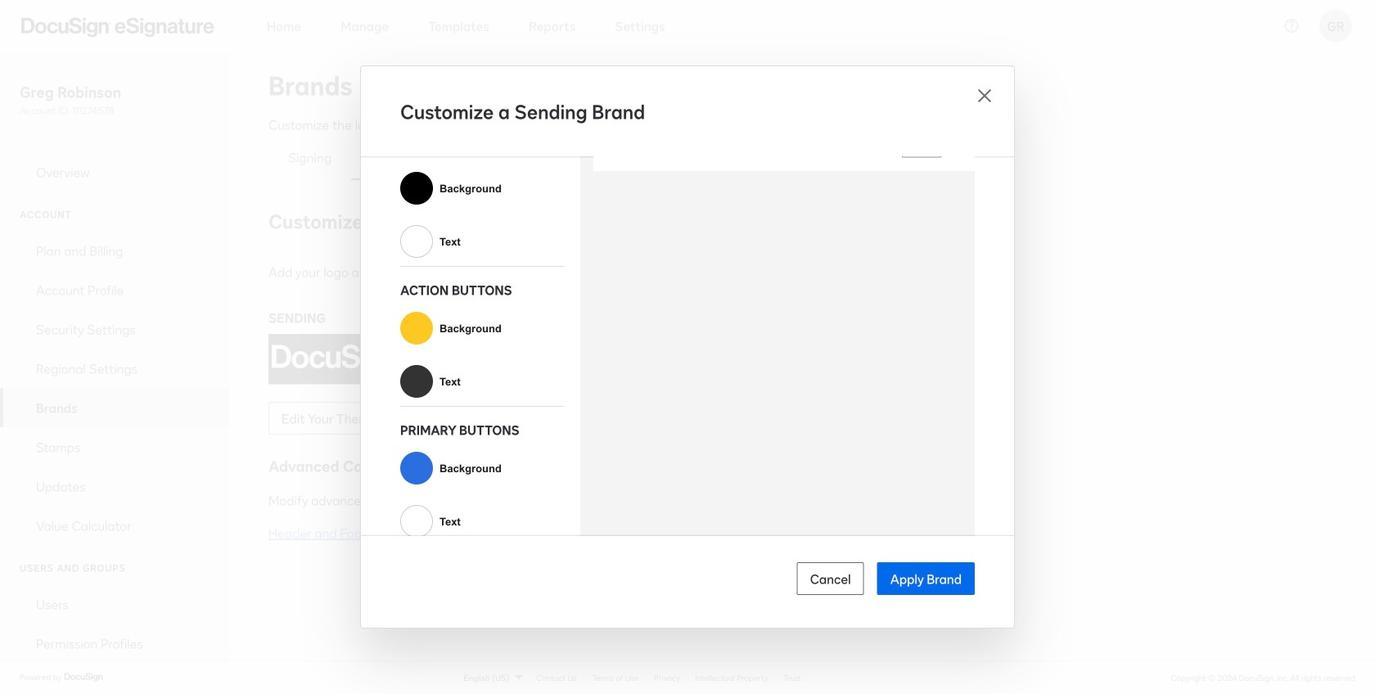 Task type: locate. For each thing, give the bounding box(es) containing it.
email logo image
[[432, 334, 571, 384]]

sending logo image
[[269, 334, 408, 384]]

tab list
[[269, 134, 1336, 180]]



Task type: describe. For each thing, give the bounding box(es) containing it.
docusign admin image
[[21, 18, 214, 37]]

users and groups element
[[0, 585, 229, 694]]

account element
[[0, 231, 229, 545]]

docusign image
[[64, 671, 105, 684]]



